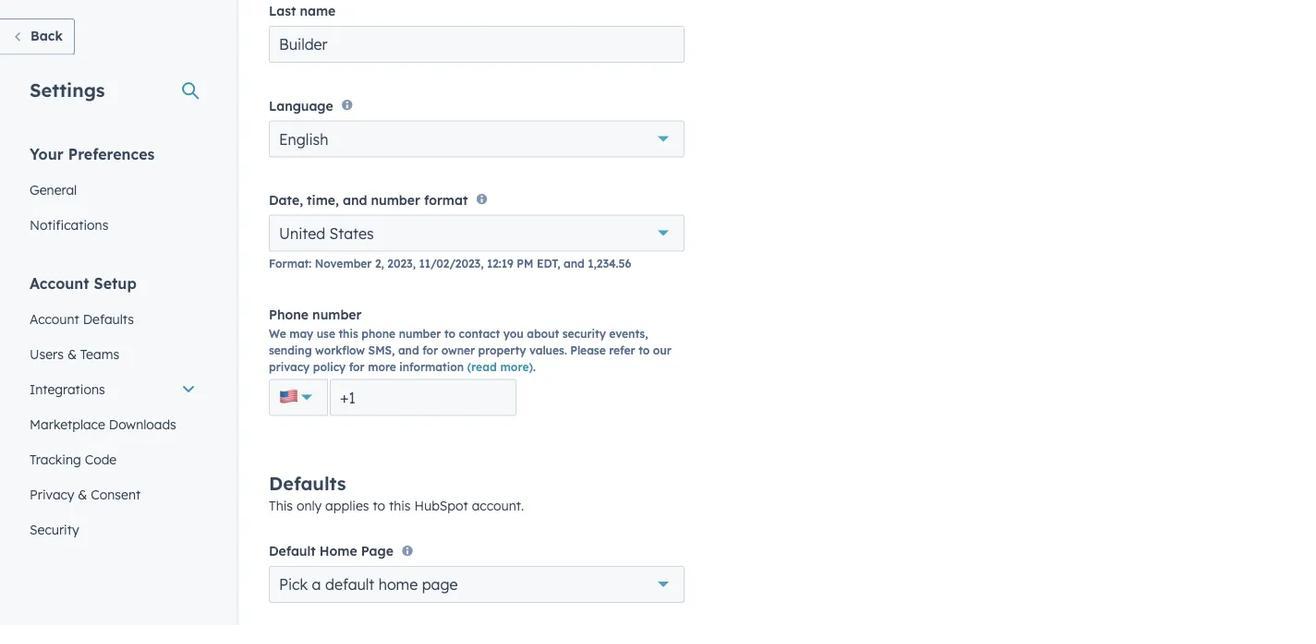 Task type: vqa. For each thing, say whether or not it's contained in the screenshot.
the top DEFAULTS
yes



Task type: describe. For each thing, give the bounding box(es) containing it.
account defaults link
[[18, 302, 207, 337]]

notifications link
[[18, 208, 207, 243]]

sms,
[[368, 344, 395, 358]]

pick
[[279, 576, 308, 594]]

consent
[[91, 487, 141, 503]]

downloads
[[109, 416, 176, 433]]

1 , from the left
[[413, 257, 416, 271]]

english button
[[269, 120, 685, 157]]

phone
[[362, 327, 396, 341]]

privacy
[[30, 487, 74, 503]]

page
[[361, 544, 394, 560]]

contact
[[459, 327, 500, 341]]

edt
[[537, 257, 558, 271]]

language
[[269, 97, 333, 114]]

marketplace
[[30, 416, 105, 433]]

we may use this phone number to contact you about security events, sending workflow sms, and for owner property values. please refer to our privacy policy for more information
[[269, 327, 672, 375]]

home
[[320, 544, 357, 560]]

united
[[279, 224, 325, 243]]

back
[[31, 28, 63, 44]]

workflow
[[315, 344, 365, 358]]

users & teams
[[30, 346, 119, 362]]

please
[[571, 344, 606, 358]]

back link
[[0, 18, 75, 55]]

Last name text field
[[269, 26, 685, 63]]

marketplace downloads link
[[18, 407, 207, 442]]

2 , from the left
[[481, 257, 484, 271]]

and inside the we may use this phone number to contact you about security events, sending workflow sms, and for owner property values. please refer to our privacy policy for more information
[[398, 344, 419, 358]]

pick a default home page
[[279, 576, 458, 594]]

owner
[[442, 344, 475, 358]]

last name
[[269, 3, 336, 19]]

account for account setup
[[30, 274, 89, 293]]

property
[[478, 344, 526, 358]]

12:19
[[487, 257, 514, 271]]

policy
[[313, 361, 346, 375]]

november
[[315, 257, 372, 271]]

time,
[[307, 192, 339, 208]]

your preferences element
[[18, 144, 207, 243]]

3 , from the left
[[558, 257, 561, 271]]

format : november 2, 2023 , 11/02/2023 , 12:19 pm edt , and 1,234.56
[[269, 257, 632, 271]]

phone number element
[[269, 380, 685, 417]]

use
[[317, 327, 335, 341]]

default
[[325, 576, 375, 594]]

privacy & consent
[[30, 487, 141, 503]]

account.
[[472, 498, 524, 514]]

.
[[533, 361, 536, 375]]

account setup element
[[18, 273, 207, 548]]

privacy
[[269, 361, 310, 375]]

🇺🇸
[[279, 385, 298, 408]]

home
[[379, 576, 418, 594]]

states
[[330, 224, 374, 243]]

pick a default home page button
[[269, 567, 685, 604]]

pm
[[517, 257, 534, 271]]

refer
[[609, 344, 636, 358]]

sending
[[269, 344, 312, 358]]

code
[[85, 452, 117, 468]]

united states
[[279, 224, 374, 243]]

defaults this only applies to this hubspot account.
[[269, 472, 524, 514]]

11/02/2023
[[419, 257, 481, 271]]

this inside defaults this only applies to this hubspot account.
[[389, 498, 411, 514]]

1 horizontal spatial for
[[423, 344, 438, 358]]

more)
[[500, 361, 533, 375]]

tracking code link
[[18, 442, 207, 477]]

defaults inside the account setup element
[[83, 311, 134, 327]]

name
[[300, 3, 336, 19]]

tracking
[[30, 452, 81, 468]]

more
[[368, 361, 396, 375]]

defaults inside defaults this only applies to this hubspot account.
[[269, 472, 346, 495]]

marketplace downloads
[[30, 416, 176, 433]]

default
[[269, 544, 316, 560]]

account setup
[[30, 274, 137, 293]]

date, time, and number format
[[269, 192, 468, 208]]



Task type: locate. For each thing, give the bounding box(es) containing it.
1 vertical spatial &
[[78, 487, 87, 503]]

defaults up users & teams link
[[83, 311, 134, 327]]

number up information at the left bottom of page
[[399, 327, 441, 341]]

& for privacy
[[78, 487, 87, 503]]

notifications
[[30, 217, 109, 233]]

this
[[339, 327, 358, 341], [389, 498, 411, 514]]

0 horizontal spatial and
[[343, 192, 367, 208]]

account up users
[[30, 311, 79, 327]]

for up information at the left bottom of page
[[423, 344, 438, 358]]

defaults
[[83, 311, 134, 327], [269, 472, 346, 495]]

(read more) link
[[467, 361, 533, 375]]

teams
[[80, 346, 119, 362]]

🇺🇸 button
[[269, 380, 328, 417]]

our
[[653, 344, 672, 358]]

account for account defaults
[[30, 311, 79, 327]]

1 vertical spatial and
[[564, 257, 585, 271]]

& right users
[[67, 346, 77, 362]]

1 vertical spatial to
[[639, 344, 650, 358]]

0 vertical spatial to
[[445, 327, 456, 341]]

security
[[30, 522, 79, 538]]

1 account from the top
[[30, 274, 89, 293]]

general link
[[18, 172, 207, 208]]

, right 2,
[[413, 257, 416, 271]]

this inside the we may use this phone number to contact you about security events, sending workflow sms, and for owner property values. please refer to our privacy policy for more information
[[339, 327, 358, 341]]

, left 12:19
[[481, 257, 484, 271]]

account
[[30, 274, 89, 293], [30, 311, 79, 327]]

:
[[309, 257, 312, 271]]

1,234.56
[[588, 257, 632, 271]]

for
[[423, 344, 438, 358], [349, 361, 365, 375]]

integrations
[[30, 381, 105, 397]]

2 vertical spatial number
[[399, 327, 441, 341]]

this
[[269, 498, 293, 514]]

& right privacy
[[78, 487, 87, 503]]

settings
[[30, 78, 105, 101]]

1 horizontal spatial and
[[398, 344, 419, 358]]

users
[[30, 346, 64, 362]]

date,
[[269, 192, 303, 208]]

format
[[269, 257, 309, 271]]

1 vertical spatial for
[[349, 361, 365, 375]]

, right pm
[[558, 257, 561, 271]]

1 horizontal spatial this
[[389, 498, 411, 514]]

this up workflow
[[339, 327, 358, 341]]

and right "edt"
[[564, 257, 585, 271]]

0 horizontal spatial &
[[67, 346, 77, 362]]

0 horizontal spatial to
[[373, 498, 386, 514]]

0 vertical spatial defaults
[[83, 311, 134, 327]]

&
[[67, 346, 77, 362], [78, 487, 87, 503]]

& for users
[[67, 346, 77, 362]]

1 horizontal spatial defaults
[[269, 472, 346, 495]]

english
[[279, 130, 329, 148]]

security link
[[18, 513, 207, 548]]

last
[[269, 3, 296, 19]]

hubspot
[[415, 498, 468, 514]]

1 vertical spatial number
[[313, 307, 362, 323]]

1 horizontal spatial &
[[78, 487, 87, 503]]

and
[[343, 192, 367, 208], [564, 257, 585, 271], [398, 344, 419, 358]]

account up account defaults
[[30, 274, 89, 293]]

default home page
[[269, 544, 394, 560]]

to right applies
[[373, 498, 386, 514]]

number
[[371, 192, 420, 208], [313, 307, 362, 323], [399, 327, 441, 341]]

0 vertical spatial for
[[423, 344, 438, 358]]

2 horizontal spatial ,
[[558, 257, 561, 271]]

2 horizontal spatial to
[[639, 344, 650, 358]]

your
[[30, 145, 64, 163]]

page
[[422, 576, 458, 594]]

and right time,
[[343, 192, 367, 208]]

number inside the we may use this phone number to contact you about security events, sending workflow sms, and for owner property values. please refer to our privacy policy for more information
[[399, 327, 441, 341]]

(read
[[467, 361, 497, 375]]

and right 'sms,'
[[398, 344, 419, 358]]

2 account from the top
[[30, 311, 79, 327]]

to inside defaults this only applies to this hubspot account.
[[373, 498, 386, 514]]

2 vertical spatial and
[[398, 344, 419, 358]]

applies
[[325, 498, 369, 514]]

0 horizontal spatial defaults
[[83, 311, 134, 327]]

united states button
[[269, 215, 685, 252]]

0 vertical spatial account
[[30, 274, 89, 293]]

tracking code
[[30, 452, 117, 468]]

for down workflow
[[349, 361, 365, 375]]

may
[[290, 327, 313, 341]]

events,
[[609, 327, 648, 341]]

0 horizontal spatial for
[[349, 361, 365, 375]]

you
[[504, 327, 524, 341]]

this left hubspot
[[389, 498, 411, 514]]

number up the use
[[313, 307, 362, 323]]

1 vertical spatial this
[[389, 498, 411, 514]]

0 vertical spatial this
[[339, 327, 358, 341]]

to
[[445, 327, 456, 341], [639, 344, 650, 358], [373, 498, 386, 514]]

security
[[563, 327, 606, 341]]

2,
[[375, 257, 384, 271]]

information
[[400, 361, 464, 375]]

& inside privacy & consent link
[[78, 487, 87, 503]]

0 vertical spatial &
[[67, 346, 77, 362]]

privacy & consent link
[[18, 477, 207, 513]]

1 vertical spatial account
[[30, 311, 79, 327]]

setup
[[94, 274, 137, 293]]

phone number
[[269, 307, 362, 323]]

we
[[269, 327, 286, 341]]

(read more) .
[[467, 361, 536, 375]]

& inside users & teams link
[[67, 346, 77, 362]]

a
[[312, 576, 321, 594]]

format
[[424, 192, 468, 208]]

0 vertical spatial and
[[343, 192, 367, 208]]

2023
[[388, 257, 413, 271]]

defaults up only
[[269, 472, 346, 495]]

general
[[30, 182, 77, 198]]

values.
[[530, 344, 567, 358]]

1 horizontal spatial to
[[445, 327, 456, 341]]

your preferences
[[30, 145, 155, 163]]

number left format
[[371, 192, 420, 208]]

account defaults
[[30, 311, 134, 327]]

2 horizontal spatial and
[[564, 257, 585, 271]]

only
[[297, 498, 322, 514]]

to up owner at the bottom left
[[445, 327, 456, 341]]

0 vertical spatial number
[[371, 192, 420, 208]]

0 horizontal spatial ,
[[413, 257, 416, 271]]

about
[[527, 327, 559, 341]]

0 horizontal spatial this
[[339, 327, 358, 341]]

None telephone field
[[330, 380, 517, 417]]

users & teams link
[[18, 337, 207, 372]]

2 vertical spatial to
[[373, 498, 386, 514]]

1 vertical spatial defaults
[[269, 472, 346, 495]]

phone
[[269, 307, 309, 323]]

1 horizontal spatial ,
[[481, 257, 484, 271]]

to left our
[[639, 344, 650, 358]]



